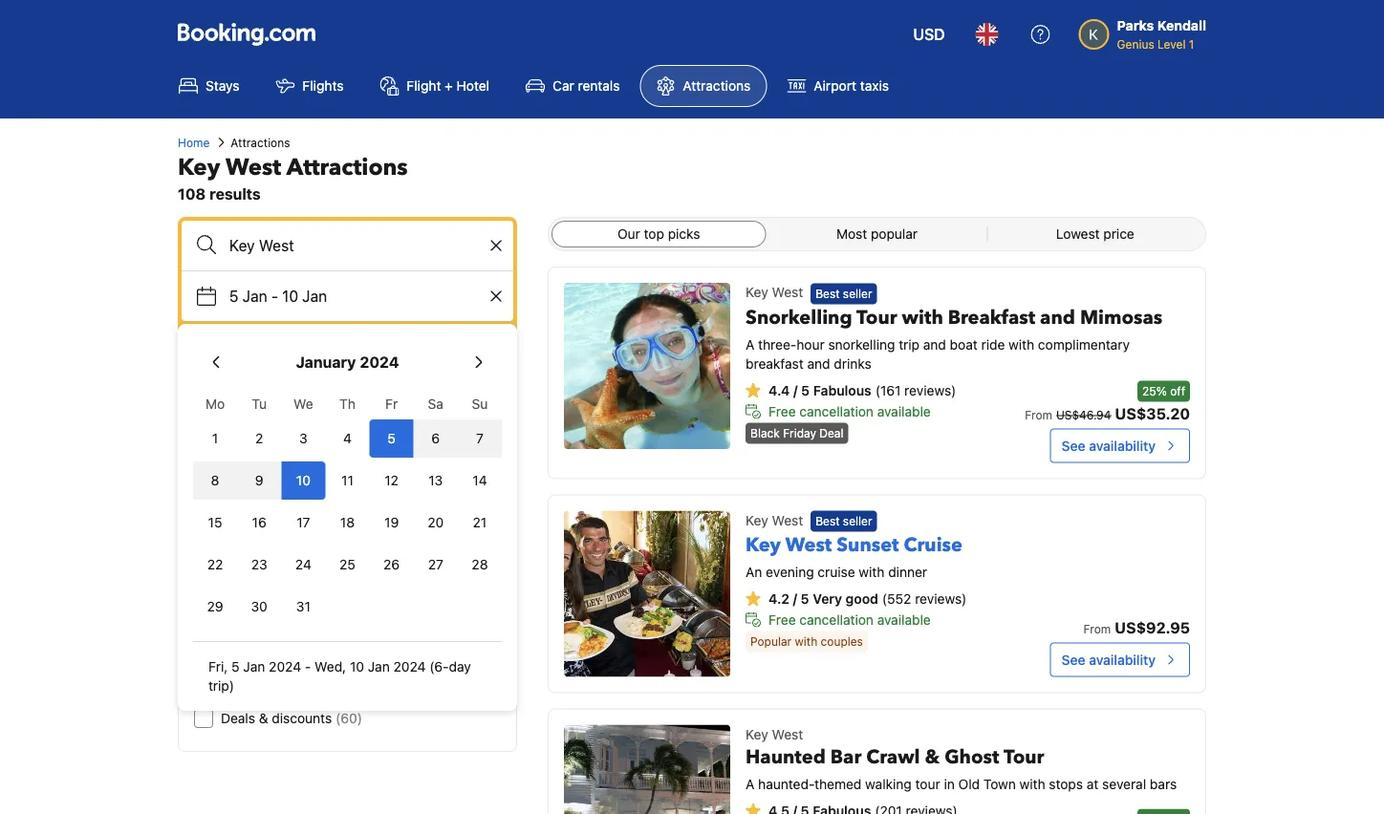 Task type: describe. For each thing, give the bounding box(es) containing it.
31
[[296, 599, 311, 615]]

fr
[[385, 396, 398, 412]]

trip)
[[208, 678, 234, 694]]

bar
[[830, 744, 862, 770]]

& for discounts
[[259, 711, 268, 726]]

best seller for west
[[816, 515, 872, 528]]

8 cell
[[193, 458, 237, 500]]

24
[[295, 557, 311, 573]]

haunted-
[[758, 776, 815, 792]]

cancellation for west
[[799, 612, 874, 628]]

hour
[[797, 336, 825, 352]]

sa
[[428, 396, 444, 412]]

availability for snorkelling tour with breakfast and mimosas
[[1089, 438, 1156, 453]]

bars
[[1150, 776, 1177, 792]]

fri, 5 jan 2024 - wed, 10 jan 2024 (6-day trip)
[[208, 659, 471, 694]]

grid containing mo
[[193, 385, 502, 626]]

key west sunset cruise an evening cruise with dinner
[[746, 532, 962, 580]]

13
[[429, 473, 443, 488]]

7
[[476, 431, 484, 446]]

18
[[340, 515, 355, 531]]

/ for snorkelling
[[793, 382, 798, 398]]

key west sunset cruise image
[[564, 511, 730, 677]]

our
[[617, 226, 640, 242]]

airport taxis
[[814, 78, 889, 94]]

7 cell
[[458, 416, 502, 458]]

& for drinks
[[256, 592, 265, 608]]

from for us$46.94
[[1025, 408, 1052, 422]]

car rentals link
[[510, 65, 636, 107]]

12
[[385, 473, 399, 488]]

flights link
[[259, 65, 360, 107]]

1 vertical spatial reviews)
[[915, 591, 967, 607]]

best seller for tour
[[816, 287, 872, 300]]

& inside key west haunted bar crawl & ghost tour a haunted-themed walking tour in old town with stops at several bars
[[925, 744, 940, 770]]

price
[[1103, 226, 1134, 242]]

ride
[[981, 336, 1005, 352]]

clear
[[460, 410, 493, 425]]

parks kendall genius level 1
[[1117, 18, 1206, 51]]

black friday deal
[[750, 427, 844, 440]]

with right ride
[[1009, 336, 1034, 352]]

& right 24
[[315, 565, 325, 581]]

show results with
[[194, 661, 306, 677]]

from for us$92.95
[[1083, 623, 1111, 636]]

car
[[553, 78, 574, 94]]

9
[[255, 473, 263, 488]]

good
[[846, 591, 878, 607]]

6 January 2024 checkbox
[[414, 420, 458, 458]]

rentals
[[578, 78, 620, 94]]

results inside the 'key west attractions 108 results'
[[209, 185, 261, 203]]

outdoor
[[279, 512, 328, 528]]

haunted bar crawl & ghost tour image
[[564, 725, 730, 814]]

a inside key west haunted bar crawl & ghost tour a haunted-themed walking tour in old town with stops at several bars
[[746, 776, 755, 792]]

availability for key west sunset cruise
[[1089, 652, 1156, 667]]

museums, arts & culture (20)
[[221, 565, 401, 581]]

18 January 2024 checkbox
[[325, 504, 370, 542]]

5 jan - 10 jan
[[229, 287, 327, 305]]

21 January 2024 checkbox
[[458, 504, 502, 542]]

0 vertical spatial attractions
[[683, 78, 751, 94]]

tours (73)
[[221, 485, 284, 501]]

with up "trip"
[[902, 304, 943, 331]]

from us$46.94 us$35.20
[[1025, 404, 1190, 422]]

several
[[1102, 776, 1146, 792]]

25% off
[[1142, 385, 1185, 398]]

category
[[194, 462, 252, 478]]

january 2024
[[296, 353, 399, 371]]

10 inside fri, 5 jan 2024 - wed, 10 jan 2024 (6-day trip)
[[350, 659, 364, 675]]

deals
[[221, 711, 255, 726]]

cancellation for tour
[[799, 403, 874, 419]]

snorkelling
[[746, 304, 852, 331]]

boat
[[950, 336, 978, 352]]

10 inside checkbox
[[296, 473, 311, 488]]

tour inside key west haunted bar crawl & ghost tour a haunted-themed walking tour in old town with stops at several bars
[[1004, 744, 1044, 770]]

free for key
[[769, 612, 796, 628]]

7 January 2024 checkbox
[[458, 420, 502, 458]]

picks
[[668, 226, 700, 242]]

8 January 2024 checkbox
[[193, 462, 237, 500]]

arts
[[288, 565, 312, 581]]

see for breakfast
[[1062, 438, 1085, 453]]

10 cell
[[281, 458, 325, 500]]

(161
[[875, 382, 901, 398]]

(552
[[882, 591, 911, 607]]

& for outdoor
[[266, 512, 275, 528]]

5 cell
[[370, 416, 414, 458]]

top
[[644, 226, 664, 242]]

black
[[750, 427, 780, 440]]

your account menu parks kendall genius level 1 element
[[1079, 9, 1214, 53]]

food
[[221, 592, 252, 608]]

lowest price
[[1056, 226, 1134, 242]]

from us$92.95
[[1083, 618, 1190, 636]]

snorkelling tour with breakfast and mimosas a three-hour snorkelling trip and boat ride with complimentary breakfast and drinks
[[746, 304, 1163, 371]]

popular with couples
[[750, 635, 863, 649]]

108
[[178, 185, 206, 203]]

drinks inside 'snorkelling tour with breakfast and mimosas a three-hour snorkelling trip and boat ride with complimentary breakfast and drinks'
[[834, 355, 871, 371]]

2
[[255, 431, 263, 446]]

west for sunset
[[785, 532, 832, 558]]

4 January 2024 checkbox
[[325, 420, 370, 458]]

5 January 2024 checkbox
[[370, 420, 414, 458]]

(20)
[[375, 565, 401, 581]]

free for snorkelling
[[769, 403, 796, 419]]

see for cruise
[[1062, 652, 1085, 667]]

us$46.94
[[1056, 408, 1111, 422]]

food & drinks
[[221, 592, 306, 608]]

key for haunted
[[746, 726, 768, 742]]

28 January 2024 checkbox
[[458, 546, 502, 584]]

free cancellation
[[221, 684, 326, 700]]

4.2
[[769, 591, 789, 607]]

/ for key
[[793, 591, 797, 607]]

1 vertical spatial drinks
[[269, 592, 306, 608]]

1 January 2024 checkbox
[[193, 420, 237, 458]]

in
[[944, 776, 955, 792]]

+
[[445, 78, 453, 94]]

filter
[[194, 409, 232, 427]]

lowest
[[1056, 226, 1100, 242]]

22 January 2024 checkbox
[[193, 546, 237, 584]]

16
[[252, 515, 266, 531]]

2024 left the (6-
[[393, 659, 426, 675]]

2 January 2024 checkbox
[[237, 420, 281, 458]]

(6-
[[429, 659, 449, 675]]

14
[[473, 473, 487, 488]]

16 January 2024 checkbox
[[237, 504, 281, 542]]

us$35.20
[[1115, 404, 1190, 422]]

with inside key west haunted bar crawl & ghost tour a haunted-themed walking tour in old town with stops at several bars
[[1019, 776, 1045, 792]]

nature
[[221, 512, 262, 528]]

mo
[[205, 396, 225, 412]]

see availability for snorkelling tour with breakfast and mimosas
[[1062, 438, 1156, 453]]

haunted
[[746, 744, 826, 770]]

usd
[[913, 25, 945, 43]]

available for with
[[877, 403, 931, 419]]

museums,
[[221, 565, 284, 581]]

home
[[178, 136, 210, 149]]

off
[[1170, 385, 1185, 398]]

popular
[[871, 226, 918, 242]]

tour inside 'snorkelling tour with breakfast and mimosas a three-hour snorkelling trip and boat ride with complimentary breakfast and drinks'
[[857, 304, 897, 331]]



Task type: vqa. For each thing, say whether or not it's contained in the screenshot.
Lowest
yes



Task type: locate. For each thing, give the bounding box(es) containing it.
most popular
[[836, 226, 918, 242]]

2024 up fr
[[360, 353, 399, 371]]

snorkelling tour with breakfast and mimosas image
[[564, 283, 730, 449]]

19 January 2024 checkbox
[[370, 504, 414, 542]]

0 vertical spatial free
[[769, 403, 796, 419]]

0 horizontal spatial and
[[807, 355, 830, 371]]

key west for snorkelling
[[746, 284, 803, 300]]

17
[[297, 515, 310, 531]]

-
[[271, 287, 278, 305], [305, 659, 311, 675]]

west inside key west haunted bar crawl & ghost tour a haunted-themed walking tour in old town with stops at several bars
[[772, 726, 803, 742]]

26 January 2024 checkbox
[[370, 546, 414, 584]]

with up free cancellation
[[279, 661, 306, 677]]

search button
[[182, 325, 513, 371]]

1 vertical spatial see
[[1062, 652, 1085, 667]]

0 horizontal spatial from
[[1025, 408, 1052, 422]]

20 January 2024 checkbox
[[414, 504, 458, 542]]

a left three-
[[746, 336, 755, 352]]

1 vertical spatial seller
[[843, 515, 872, 528]]

1 vertical spatial best
[[816, 515, 840, 528]]

1 vertical spatial and
[[923, 336, 946, 352]]

stays link
[[162, 65, 256, 107]]

reviews)
[[904, 382, 956, 398], [915, 591, 967, 607]]

trip
[[899, 336, 920, 352]]

our top picks
[[617, 226, 700, 242]]

flight
[[407, 78, 441, 94]]

0 vertical spatial from
[[1025, 408, 1052, 422]]

1 available from the top
[[877, 403, 931, 419]]

key west up snorkelling
[[746, 284, 803, 300]]

0 vertical spatial /
[[793, 382, 798, 398]]

5
[[229, 287, 239, 305], [801, 382, 809, 398], [388, 431, 396, 446], [800, 591, 809, 607], [231, 659, 240, 675]]

seller for tour
[[843, 287, 872, 300]]

1 horizontal spatial -
[[305, 659, 311, 675]]

10
[[282, 287, 298, 305], [296, 473, 311, 488], [350, 659, 364, 675]]

0 vertical spatial a
[[746, 336, 755, 352]]

three-
[[758, 336, 797, 352]]

key west
[[746, 284, 803, 300], [746, 512, 803, 528]]

with inside key west sunset cruise an evening cruise with dinner
[[859, 564, 885, 580]]

available down (161
[[877, 403, 931, 419]]

27
[[428, 557, 443, 573]]

available for sunset
[[877, 612, 931, 628]]

0 vertical spatial and
[[1040, 304, 1075, 331]]

1 / from the top
[[793, 382, 798, 398]]

1 vertical spatial free cancellation available
[[769, 612, 931, 628]]

1 inside parks kendall genius level 1
[[1189, 37, 1194, 51]]

a left haunted-
[[746, 776, 755, 792]]

0 vertical spatial free cancellation available
[[769, 403, 931, 419]]

2 vertical spatial free
[[221, 684, 248, 700]]

key west attractions 108 results
[[178, 152, 408, 203]]

airport taxis link
[[771, 65, 905, 107]]

2 / from the top
[[793, 591, 797, 607]]

key west up evening
[[746, 512, 803, 528]]

tour up snorkelling
[[857, 304, 897, 331]]

with
[[902, 304, 943, 331], [1009, 336, 1034, 352], [859, 564, 885, 580], [795, 635, 817, 649], [279, 661, 306, 677], [1019, 776, 1045, 792]]

0 vertical spatial cancellation
[[799, 403, 874, 419]]

west inside key west sunset cruise an evening cruise with dinner
[[785, 532, 832, 558]]

reviews) down dinner
[[915, 591, 967, 607]]

0 vertical spatial tour
[[857, 304, 897, 331]]

1 vertical spatial availability
[[1089, 652, 1156, 667]]

availability down from us$92.95 at the bottom of page
[[1089, 652, 1156, 667]]

24 January 2024 checkbox
[[281, 546, 325, 584]]

2024
[[360, 353, 399, 371], [269, 659, 301, 675], [393, 659, 426, 675]]

snorkelling
[[828, 336, 895, 352]]

1 vertical spatial cancellation
[[799, 612, 874, 628]]

10 right (73)
[[296, 473, 311, 488]]

from left us$92.95
[[1083, 623, 1111, 636]]

availability
[[1089, 438, 1156, 453], [1089, 652, 1156, 667]]

& up tour
[[925, 744, 940, 770]]

0 vertical spatial key west
[[746, 284, 803, 300]]

- inside fri, 5 jan 2024 - wed, 10 jan 2024 (6-day trip)
[[305, 659, 311, 675]]

taxis
[[860, 78, 889, 94]]

1
[[1189, 37, 1194, 51], [212, 431, 218, 446]]

10 up january
[[282, 287, 298, 305]]

tours
[[221, 485, 255, 501]]

town
[[983, 776, 1016, 792]]

free cancellation available for tour
[[769, 403, 931, 419]]

best up key west sunset cruise an evening cruise with dinner
[[816, 515, 840, 528]]

1 see availability from the top
[[1062, 438, 1156, 453]]

availability down from us$46.94 us$35.20
[[1089, 438, 1156, 453]]

30 January 2024 checkbox
[[237, 588, 281, 626]]

from left us$46.94
[[1025, 408, 1052, 422]]

1 vertical spatial free
[[769, 612, 796, 628]]

4.2 / 5 very good (552 reviews)
[[769, 591, 967, 607]]

best seller up "sunset" on the right of page
[[816, 515, 872, 528]]

dinner
[[888, 564, 927, 580]]

2 vertical spatial cancellation
[[252, 684, 326, 700]]

drinks down snorkelling
[[834, 355, 871, 371]]

14 January 2024 checkbox
[[458, 462, 502, 500]]

day
[[449, 659, 471, 675]]

& right deals
[[259, 711, 268, 726]]

20
[[428, 515, 444, 531]]

best seller up snorkelling
[[816, 287, 872, 300]]

west for haunted
[[772, 726, 803, 742]]

29 January 2024 checkbox
[[193, 588, 237, 626]]

attractions link
[[640, 65, 767, 107]]

complimentary
[[1038, 336, 1130, 352]]

friday
[[783, 427, 816, 440]]

& down (73)
[[266, 512, 275, 528]]

1 right level at the top right
[[1189, 37, 1194, 51]]

free up deals
[[221, 684, 248, 700]]

themed
[[815, 776, 862, 792]]

breakfast
[[746, 355, 804, 371]]

0 vertical spatial best
[[816, 287, 840, 300]]

2024 up free cancellation
[[269, 659, 301, 675]]

see availability down from us$46.94 us$35.20
[[1062, 438, 1156, 453]]

see down us$46.94
[[1062, 438, 1085, 453]]

free down the 4.4
[[769, 403, 796, 419]]

0 vertical spatial -
[[271, 287, 278, 305]]

level
[[1158, 37, 1186, 51]]

1 vertical spatial /
[[793, 591, 797, 607]]

west for attractions
[[226, 152, 281, 183]]

free cancellation available
[[769, 403, 931, 419], [769, 612, 931, 628]]

1 vertical spatial tour
[[1004, 744, 1044, 770]]

0 vertical spatial available
[[877, 403, 931, 419]]

2 vertical spatial attractions
[[287, 152, 408, 183]]

1 vertical spatial key west
[[746, 512, 803, 528]]

reviews) right (161
[[904, 382, 956, 398]]

at
[[1087, 776, 1099, 792]]

key west for key
[[746, 512, 803, 528]]

0 vertical spatial reviews)
[[904, 382, 956, 398]]

genius
[[1117, 37, 1154, 51]]

0 vertical spatial best seller
[[816, 287, 872, 300]]

2 see availability from the top
[[1062, 652, 1156, 667]]

free cancellation available down fabulous
[[769, 403, 931, 419]]

/ right the 4.4
[[793, 382, 798, 398]]

see availability
[[1062, 438, 1156, 453], [1062, 652, 1156, 667]]

booking.com image
[[178, 23, 315, 46]]

1 vertical spatial results
[[273, 409, 324, 427]]

2 availability from the top
[[1089, 652, 1156, 667]]

30
[[251, 599, 268, 615]]

stays
[[206, 78, 239, 94]]

1 vertical spatial available
[[877, 612, 931, 628]]

25 January 2024 checkbox
[[325, 546, 370, 584]]

with right popular
[[795, 635, 817, 649]]

5 inside checkbox
[[388, 431, 396, 446]]

tour up town
[[1004, 744, 1044, 770]]

results
[[209, 185, 261, 203], [273, 409, 324, 427], [232, 661, 275, 677]]

3 January 2024 checkbox
[[281, 420, 325, 458]]

results right 108 at the left top
[[209, 185, 261, 203]]

0 vertical spatial 10
[[282, 287, 298, 305]]

1 horizontal spatial tour
[[1004, 744, 1044, 770]]

key inside the 'key west attractions 108 results'
[[178, 152, 220, 183]]

13 January 2024 checkbox
[[414, 462, 458, 500]]

drinks right 30 at the bottom of the page
[[269, 592, 306, 608]]

1 key west from the top
[[746, 284, 803, 300]]

27 January 2024 checkbox
[[414, 546, 458, 584]]

1 free cancellation available from the top
[[769, 403, 931, 419]]

seller
[[843, 287, 872, 300], [843, 515, 872, 528]]

with right town
[[1019, 776, 1045, 792]]

tour
[[915, 776, 940, 792]]

1 vertical spatial from
[[1083, 623, 1111, 636]]

26
[[383, 557, 400, 573]]

2 see from the top
[[1062, 652, 1085, 667]]

Where are you going? search field
[[182, 221, 513, 271]]

15 January 2024 checkbox
[[193, 504, 237, 542]]

12 January 2024 checkbox
[[370, 462, 414, 500]]

/
[[793, 382, 798, 398], [793, 591, 797, 607]]

1 vertical spatial best seller
[[816, 515, 872, 528]]

23
[[251, 557, 267, 573]]

breakfast
[[948, 304, 1035, 331]]

2 key west from the top
[[746, 512, 803, 528]]

0 horizontal spatial 1
[[212, 431, 218, 446]]

0 horizontal spatial -
[[271, 287, 278, 305]]

seller up "sunset" on the right of page
[[843, 515, 872, 528]]

best for tour
[[816, 287, 840, 300]]

0 vertical spatial 1
[[1189, 37, 1194, 51]]

1 availability from the top
[[1089, 438, 1156, 453]]

0 vertical spatial seller
[[843, 287, 872, 300]]

1 horizontal spatial from
[[1083, 623, 1111, 636]]

we
[[294, 396, 313, 412]]

an
[[746, 564, 762, 580]]

1 vertical spatial attractions
[[231, 136, 290, 149]]

best for west
[[816, 515, 840, 528]]

1 vertical spatial -
[[305, 659, 311, 675]]

1 a from the top
[[746, 336, 755, 352]]

couples
[[821, 635, 863, 649]]

1 horizontal spatial drinks
[[834, 355, 871, 371]]

and down hour
[[807, 355, 830, 371]]

free down "4.2"
[[769, 612, 796, 628]]

2 horizontal spatial and
[[1040, 304, 1075, 331]]

clear button
[[452, 401, 501, 435]]

see availability down from us$92.95 at the bottom of page
[[1062, 652, 1156, 667]]

results up 3
[[273, 409, 324, 427]]

free
[[769, 403, 796, 419], [769, 612, 796, 628], [221, 684, 248, 700]]

1 best from the top
[[816, 287, 840, 300]]

key for sunset
[[746, 532, 781, 558]]

10 right wed,
[[350, 659, 364, 675]]

cruise
[[818, 564, 855, 580]]

with down "sunset" on the right of page
[[859, 564, 885, 580]]

0 horizontal spatial tour
[[857, 304, 897, 331]]

1 vertical spatial a
[[746, 776, 755, 792]]

- down "where are you going?" search box
[[271, 287, 278, 305]]

and right "trip"
[[923, 336, 946, 352]]

1 best seller from the top
[[816, 287, 872, 300]]

2 vertical spatial and
[[807, 355, 830, 371]]

22
[[207, 557, 223, 573]]

very
[[813, 591, 842, 607]]

tour
[[857, 304, 897, 331], [1004, 744, 1044, 770]]

9 January 2024 checkbox
[[237, 462, 281, 500]]

0 vertical spatial results
[[209, 185, 261, 203]]

key inside key west haunted bar crawl & ghost tour a haunted-themed walking tour in old town with stops at several bars
[[746, 726, 768, 742]]

discounts
[[272, 711, 332, 726]]

usd button
[[902, 11, 956, 57]]

10 January 2024 checkbox
[[281, 462, 325, 500]]

5 inside fri, 5 jan 2024 - wed, 10 jan 2024 (6-day trip)
[[231, 659, 240, 675]]

& right food
[[256, 592, 265, 608]]

key
[[178, 152, 220, 183], [746, 284, 768, 300], [746, 512, 768, 528], [746, 532, 781, 558], [746, 726, 768, 742]]

nature & outdoor (67)
[[221, 512, 357, 528]]

1 down filter
[[212, 431, 218, 446]]

0 horizontal spatial drinks
[[269, 592, 306, 608]]

1 horizontal spatial 1
[[1189, 37, 1194, 51]]

hotel
[[457, 78, 489, 94]]

key for attractions
[[178, 152, 220, 183]]

flight + hotel
[[407, 78, 489, 94]]

see availability for key west sunset cruise
[[1062, 652, 1156, 667]]

from inside from us$92.95
[[1083, 623, 1111, 636]]

2 seller from the top
[[843, 515, 872, 528]]

see down from us$92.95 at the bottom of page
[[1062, 652, 1085, 667]]

cruise
[[904, 532, 962, 558]]

key inside key west sunset cruise an evening cruise with dinner
[[746, 532, 781, 558]]

1 horizontal spatial and
[[923, 336, 946, 352]]

west inside the 'key west attractions 108 results'
[[226, 152, 281, 183]]

free cancellation available for west
[[769, 612, 931, 628]]

0 vertical spatial see
[[1062, 438, 1085, 453]]

1 seller from the top
[[843, 287, 872, 300]]

grid
[[193, 385, 502, 626]]

6 cell
[[414, 416, 458, 458]]

jan
[[243, 287, 267, 305], [302, 287, 327, 305], [243, 659, 265, 675], [368, 659, 390, 675]]

2 best seller from the top
[[816, 515, 872, 528]]

a inside 'snorkelling tour with breakfast and mimosas a three-hour snorkelling trip and boat ride with complimentary breakfast and drinks'
[[746, 336, 755, 352]]

2 a from the top
[[746, 776, 755, 792]]

11 January 2024 checkbox
[[325, 462, 370, 500]]

25
[[339, 557, 356, 573]]

1 vertical spatial 10
[[296, 473, 311, 488]]

available
[[877, 403, 931, 419], [877, 612, 931, 628]]

a
[[746, 336, 755, 352], [746, 776, 755, 792]]

2 free cancellation available from the top
[[769, 612, 931, 628]]

4
[[343, 431, 352, 446]]

9 cell
[[237, 458, 281, 500]]

cancellation up deals & discounts (60)
[[252, 684, 326, 700]]

23 January 2024 checkbox
[[237, 546, 281, 584]]

cancellation down fabulous
[[799, 403, 874, 419]]

2 available from the top
[[877, 612, 931, 628]]

walking
[[865, 776, 912, 792]]

1 inside option
[[212, 431, 218, 446]]

2 vertical spatial results
[[232, 661, 275, 677]]

popular
[[750, 635, 792, 649]]

0 vertical spatial availability
[[1089, 438, 1156, 453]]

flight + hotel link
[[364, 65, 506, 107]]

results up free cancellation
[[232, 661, 275, 677]]

best up snorkelling
[[816, 287, 840, 300]]

0 vertical spatial see availability
[[1062, 438, 1156, 453]]

- left wed,
[[305, 659, 311, 675]]

seller up snorkelling
[[843, 287, 872, 300]]

attractions inside the 'key west attractions 108 results'
[[287, 152, 408, 183]]

us$92.95
[[1115, 618, 1190, 636]]

cancellation up couples
[[799, 612, 874, 628]]

from inside from us$46.94 us$35.20
[[1025, 408, 1052, 422]]

31 January 2024 checkbox
[[281, 588, 325, 626]]

2 best from the top
[[816, 515, 840, 528]]

1 vertical spatial see availability
[[1062, 652, 1156, 667]]

15
[[208, 515, 222, 531]]

1 see from the top
[[1062, 438, 1085, 453]]

and up complimentary
[[1040, 304, 1075, 331]]

/ right "4.2"
[[793, 591, 797, 607]]

fri,
[[208, 659, 228, 675]]

0 vertical spatial drinks
[[834, 355, 871, 371]]

free cancellation available up couples
[[769, 612, 931, 628]]

1 vertical spatial 1
[[212, 431, 218, 446]]

available down (552
[[877, 612, 931, 628]]

seller for west
[[843, 515, 872, 528]]

17 January 2024 checkbox
[[281, 504, 325, 542]]

2 vertical spatial 10
[[350, 659, 364, 675]]



